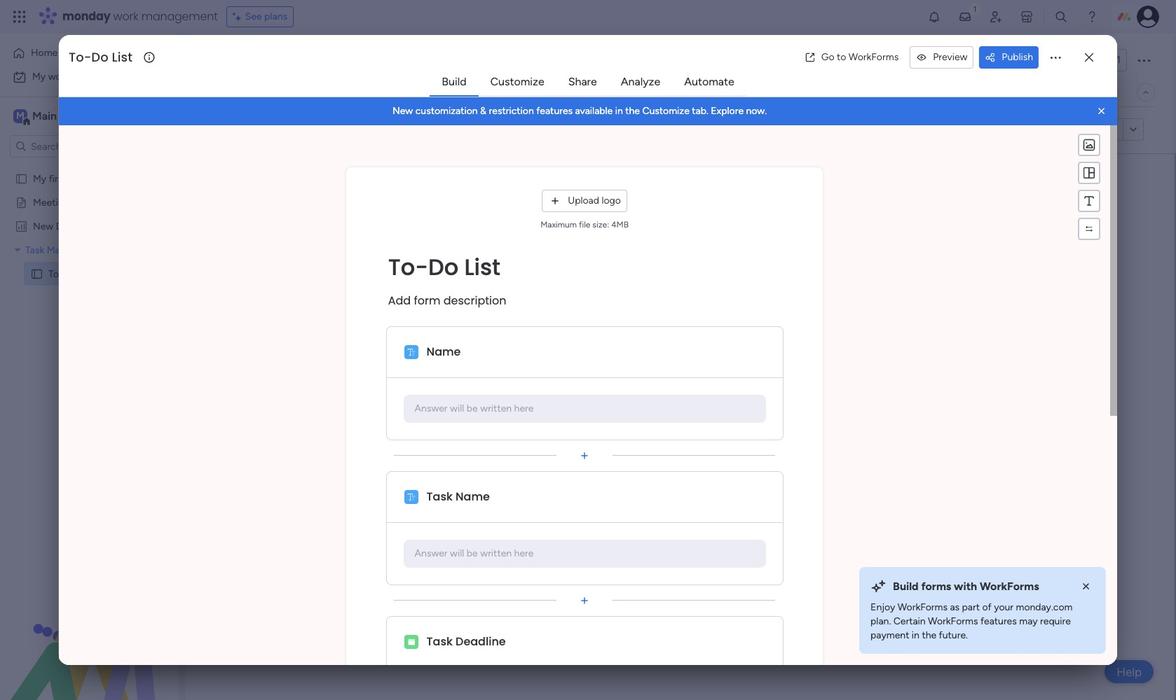 Task type: vqa. For each thing, say whether or not it's contained in the screenshot.
Preview
yes



Task type: locate. For each thing, give the bounding box(es) containing it.
main right workspace image
[[32, 109, 57, 123]]

my inside option
[[32, 71, 46, 83]]

my for my first board
[[33, 172, 46, 184]]

1
[[1117, 54, 1121, 66]]

my first board
[[33, 172, 94, 184]]

build
[[442, 75, 466, 88], [654, 323, 679, 337], [893, 580, 919, 594]]

0 vertical spatial new
[[392, 105, 413, 117]]

component__icon image
[[404, 345, 418, 359], [404, 490, 418, 504], [404, 635, 418, 649]]

add form description
[[388, 293, 506, 309]]

collapse board header image
[[1140, 87, 1152, 98]]

customize link
[[479, 69, 556, 95]]

2 vertical spatial task
[[426, 634, 453, 650]]

m
[[16, 110, 24, 122]]

add view image
[[343, 87, 349, 98]]

in
[[615, 105, 623, 117], [912, 630, 920, 642]]

new up workforms logo
[[392, 105, 413, 117]]

will
[[450, 403, 464, 415], [450, 548, 464, 560]]

0 vertical spatial in
[[615, 105, 623, 117]]

0 vertical spatial my
[[32, 71, 46, 83]]

build for build form
[[654, 323, 679, 337]]

invite / 1
[[1084, 54, 1121, 66]]

customize up restriction
[[490, 75, 544, 88]]

new for new customization & restriction features available in the customize tab. explore now.
[[392, 105, 413, 117]]

1 vertical spatial answer will be written here
[[415, 548, 534, 560]]

automate link
[[673, 69, 746, 95]]

task deadline
[[426, 634, 506, 650]]

edit form
[[218, 124, 259, 135]]

automate
[[684, 75, 734, 88], [1071, 86, 1114, 98]]

do inside field
[[91, 48, 109, 66]]

name
[[426, 344, 461, 360], [456, 489, 490, 505]]

the down the analyze link
[[625, 105, 640, 117]]

workspace selection element
[[13, 108, 117, 126]]

form
[[1079, 123, 1100, 135], [238, 124, 259, 135], [414, 293, 440, 309], [682, 323, 706, 337]]

more actions image
[[1049, 50, 1063, 64]]

1 horizontal spatial the
[[922, 630, 936, 642]]

0 horizontal spatial in
[[615, 105, 623, 117]]

0 vertical spatial the
[[625, 105, 640, 117]]

0 vertical spatial work
[[113, 8, 138, 25]]

0 horizontal spatial features
[[536, 105, 573, 117]]

work inside option
[[48, 71, 69, 83]]

0 vertical spatial public board image
[[15, 172, 28, 185]]

option
[[0, 166, 179, 169]]

public board image
[[15, 172, 28, 185], [15, 196, 28, 209], [30, 267, 43, 280]]

workforms right to
[[849, 51, 899, 63]]

1 vertical spatial main
[[32, 109, 57, 123]]

0 vertical spatial will
[[450, 403, 464, 415]]

build form
[[654, 323, 706, 337]]

name inside 'button'
[[426, 344, 461, 360]]

0 vertical spatial build
[[442, 75, 466, 88]]

workforms up the future.
[[928, 616, 978, 628]]

1 here from the top
[[514, 403, 534, 415]]

build inside tab list
[[442, 75, 466, 88]]

automate up tab.
[[684, 75, 734, 88]]

invite
[[1084, 54, 1108, 66]]

1 vertical spatial component__icon image
[[404, 490, 418, 504]]

form for build
[[682, 323, 706, 337]]

caret down image
[[15, 245, 20, 255]]

monday
[[62, 8, 110, 25]]

do
[[252, 44, 282, 76], [91, 48, 109, 66], [428, 251, 458, 283], [63, 268, 75, 280]]

list box
[[0, 164, 179, 475]]

0 vertical spatial component__icon image
[[404, 345, 418, 359]]

1 vertical spatial customize
[[642, 105, 690, 117]]

0 vertical spatial answer
[[415, 403, 448, 415]]

close image
[[1079, 580, 1093, 594]]

in inside enjoy workforms as part of your monday.com plan. certain workforms features may require payment in the future.
[[912, 630, 920, 642]]

home
[[31, 47, 58, 59]]

table
[[258, 86, 281, 98]]

answer will be written here
[[415, 403, 534, 415], [415, 548, 534, 560]]

answer
[[415, 403, 448, 415], [415, 548, 448, 560]]

my down home
[[32, 71, 46, 83]]

0 horizontal spatial new
[[33, 220, 53, 232]]

1 vertical spatial be
[[467, 548, 478, 560]]

0 vertical spatial features
[[536, 105, 573, 117]]

0 vertical spatial customize
[[490, 75, 544, 88]]

build forms with workforms alert
[[859, 568, 1106, 655]]

my work option
[[8, 66, 170, 88]]

0 horizontal spatial build
[[442, 75, 466, 88]]

work down home
[[48, 71, 69, 83]]

will for task
[[450, 548, 464, 560]]

home option
[[8, 42, 170, 64]]

customization tools toolbar
[[1078, 134, 1100, 240]]

workforms up your
[[980, 580, 1039, 594]]

component__icon image left task name
[[404, 490, 418, 504]]

banner banner
[[59, 97, 1117, 125]]

my work link
[[8, 66, 170, 88]]

to-do list
[[213, 44, 322, 76], [69, 48, 133, 66], [388, 251, 500, 283], [48, 268, 93, 280]]

form inside edit form button
[[238, 124, 259, 135]]

0 horizontal spatial the
[[625, 105, 640, 117]]

size:
[[592, 220, 609, 230]]

2 written from the top
[[480, 548, 512, 560]]

0 vertical spatial answer will be written here
[[415, 403, 534, 415]]

/
[[1110, 54, 1114, 66]]

1 horizontal spatial new
[[392, 105, 413, 117]]

require
[[1040, 616, 1071, 628]]

0 vertical spatial main
[[234, 86, 255, 98]]

my work
[[32, 71, 69, 83]]

public board image left first
[[15, 172, 28, 185]]

work for monday
[[113, 8, 138, 25]]

1 horizontal spatial customize
[[642, 105, 690, 117]]

to- inside field
[[69, 48, 91, 66]]

list inside the to-do list field
[[112, 48, 133, 66]]

new for new dashboard
[[33, 220, 53, 232]]

features
[[536, 105, 573, 117], [980, 616, 1017, 628]]

list
[[287, 44, 322, 76], [112, 48, 133, 66], [464, 251, 500, 283], [78, 268, 93, 280]]

add new question image
[[578, 449, 592, 463]]

1 answer will be written here from the top
[[415, 403, 534, 415]]

0 vertical spatial be
[[467, 403, 478, 415]]

main inside workspace selection element
[[32, 109, 57, 123]]

main left table
[[234, 86, 255, 98]]

2 vertical spatial build
[[893, 580, 919, 594]]

form inside copy form link button
[[1079, 123, 1100, 135]]

here for task
[[514, 548, 534, 560]]

1 vertical spatial my
[[33, 172, 46, 184]]

0 vertical spatial task
[[25, 244, 44, 256]]

component__icon image left task deadline
[[404, 635, 418, 649]]

build inside "alert"
[[893, 580, 919, 594]]

customize left tab.
[[642, 105, 690, 117]]

tab list
[[430, 69, 746, 97]]

public board image up public dashboard icon
[[15, 196, 28, 209]]

automate up close image
[[1071, 86, 1114, 98]]

0 vertical spatial name
[[426, 344, 461, 360]]

2 will from the top
[[450, 548, 464, 560]]

1 vertical spatial public board image
[[15, 196, 28, 209]]

restriction
[[489, 105, 534, 117]]

by
[[328, 123, 340, 136]]

public board image down task management system
[[30, 267, 43, 280]]

future.
[[939, 630, 968, 642]]

publish button
[[979, 46, 1039, 69]]

0 horizontal spatial automate
[[684, 75, 734, 88]]

board
[[69, 172, 94, 184]]

public board image for my first board
[[15, 172, 28, 185]]

go to workforms
[[821, 51, 899, 63]]

share
[[568, 75, 597, 88]]

1 vertical spatial task
[[426, 489, 453, 505]]

2 be from the top
[[467, 548, 478, 560]]

0 horizontal spatial main
[[32, 109, 57, 123]]

main table
[[234, 86, 281, 98]]

2 component__icon image from the top
[[404, 490, 418, 504]]

1 vertical spatial written
[[480, 548, 512, 560]]

main inside main table button
[[234, 86, 255, 98]]

1 answer from the top
[[415, 403, 448, 415]]

your
[[994, 602, 1014, 614]]

workforms up certain in the bottom of the page
[[898, 602, 948, 614]]

workforms
[[849, 51, 899, 63], [980, 580, 1039, 594], [898, 602, 948, 614], [928, 616, 978, 628]]

component__icon image for task deadline
[[404, 635, 418, 649]]

upload logo button
[[542, 190, 627, 212]]

0 horizontal spatial work
[[48, 71, 69, 83]]

help image
[[1085, 10, 1099, 24]]

lottie animation element
[[0, 559, 179, 701]]

1 written from the top
[[480, 403, 512, 415]]

kendall parks image
[[1137, 6, 1159, 28]]

component__icon image down add
[[404, 345, 418, 359]]

2 answer from the top
[[415, 548, 448, 560]]

written
[[480, 403, 512, 415], [480, 548, 512, 560]]

task
[[25, 244, 44, 256], [426, 489, 453, 505], [426, 634, 453, 650]]

may
[[1019, 616, 1038, 628]]

new inside banner banner
[[392, 105, 413, 117]]

form inside build form button
[[682, 323, 706, 337]]

2 vertical spatial component__icon image
[[404, 635, 418, 649]]

list box containing my first board
[[0, 164, 179, 475]]

1 vertical spatial the
[[922, 630, 936, 642]]

to-do list inside the to-do list field
[[69, 48, 133, 66]]

1 will from the top
[[450, 403, 464, 415]]

customize inside banner banner
[[642, 105, 690, 117]]

build for build
[[442, 75, 466, 88]]

1 horizontal spatial work
[[113, 8, 138, 25]]

the down certain in the bottom of the page
[[922, 630, 936, 642]]

update feed image
[[958, 10, 972, 24]]

home link
[[8, 42, 170, 64]]

new right public dashboard icon
[[33, 220, 53, 232]]

1 vertical spatial answer
[[415, 548, 448, 560]]

drag to reorder the question image
[[578, 621, 592, 635]]

1 horizontal spatial build
[[654, 323, 679, 337]]

my
[[32, 71, 46, 83], [33, 172, 46, 184]]

do inside the form form
[[428, 251, 458, 283]]

1 vertical spatial build
[[654, 323, 679, 337]]

2 here from the top
[[514, 548, 534, 560]]

task for task name
[[426, 489, 453, 505]]

form inside form
[[414, 293, 440, 309]]

work right monday
[[113, 8, 138, 25]]

my left first
[[33, 172, 46, 184]]

public board image for to-do list
[[30, 267, 43, 280]]

to-do list inside list box
[[48, 268, 93, 280]]

form for copy
[[1079, 123, 1100, 135]]

to
[[837, 51, 846, 63]]

be
[[467, 403, 478, 415], [467, 548, 478, 560]]

upload logo
[[568, 195, 621, 207]]

2 horizontal spatial build
[[893, 580, 919, 594]]

3 component__icon image from the top
[[404, 635, 418, 649]]

here
[[514, 403, 534, 415], [514, 548, 534, 560]]

features down your
[[980, 616, 1017, 628]]

0 vertical spatial here
[[514, 403, 534, 415]]

1 vertical spatial work
[[48, 71, 69, 83]]

now.
[[746, 105, 767, 117]]

1 image
[[969, 1, 981, 16]]

1 horizontal spatial features
[[980, 616, 1017, 628]]

1 horizontal spatial automate
[[1071, 86, 1114, 98]]

2 answer will be written here from the top
[[415, 548, 534, 560]]

analyze
[[621, 75, 660, 88]]

task inside list box
[[25, 244, 44, 256]]

1 vertical spatial in
[[912, 630, 920, 642]]

1 vertical spatial will
[[450, 548, 464, 560]]

the
[[625, 105, 640, 117], [922, 630, 936, 642]]

task name
[[426, 489, 490, 505]]

see plans button
[[226, 6, 294, 27]]

dashboard
[[56, 220, 103, 232]]

deadline
[[456, 634, 506, 650]]

0 vertical spatial written
[[480, 403, 512, 415]]

1 vertical spatial here
[[514, 548, 534, 560]]

in right available
[[615, 105, 623, 117]]

in inside banner banner
[[615, 105, 623, 117]]

new
[[392, 105, 413, 117], [33, 220, 53, 232]]

workforms logo image
[[346, 119, 425, 141]]

build inside button
[[654, 323, 679, 337]]

search everything image
[[1054, 10, 1068, 24]]

in down certain in the bottom of the page
[[912, 630, 920, 642]]

1 horizontal spatial in
[[912, 630, 920, 642]]

automate button
[[1045, 81, 1120, 104]]

1 vertical spatial features
[[980, 616, 1017, 628]]

4mb
[[611, 220, 629, 230]]

edit form button
[[212, 119, 264, 141]]

2 vertical spatial public board image
[[30, 267, 43, 280]]

features left available
[[536, 105, 573, 117]]

monday work management
[[62, 8, 218, 25]]

&
[[480, 105, 486, 117]]

1 be from the top
[[467, 403, 478, 415]]

1 horizontal spatial main
[[234, 86, 255, 98]]

invite / 1 button
[[1058, 49, 1127, 71]]

1 vertical spatial new
[[33, 220, 53, 232]]



Task type: describe. For each thing, give the bounding box(es) containing it.
invite members image
[[989, 10, 1003, 24]]

logo
[[602, 195, 621, 207]]

see plans
[[245, 11, 287, 22]]

maximum
[[540, 220, 577, 230]]

do inside list box
[[63, 268, 75, 280]]

menu image
[[1082, 194, 1096, 208]]

go
[[821, 51, 834, 63]]

menu image
[[1082, 166, 1096, 180]]

preview button
[[910, 46, 974, 69]]

form for edit
[[238, 124, 259, 135]]

to- inside list box
[[48, 268, 63, 280]]

task for task deadline
[[426, 634, 453, 650]]

new dashboard
[[33, 220, 103, 232]]

the inside enjoy workforms as part of your monday.com plan. certain workforms features may require payment in the future.
[[922, 630, 936, 642]]

new customization & restriction features available in the customize tab. explore now.
[[392, 105, 767, 117]]

build form button
[[643, 316, 717, 344]]

payment
[[871, 630, 909, 642]]

powered by
[[281, 123, 340, 136]]

answer will be written here for task
[[415, 548, 534, 560]]

form
[[302, 86, 324, 98]]

form for add
[[414, 293, 440, 309]]

main table button
[[212, 81, 291, 104]]

upload
[[568, 195, 599, 207]]

will for name
[[450, 403, 464, 415]]

public board image for meeting notes
[[15, 196, 28, 209]]

close image
[[1095, 104, 1109, 118]]

my for my work
[[32, 71, 46, 83]]

first
[[49, 172, 66, 184]]

enjoy
[[871, 602, 895, 614]]

lottie animation image
[[0, 559, 179, 701]]

management
[[47, 244, 105, 256]]

features inside enjoy workforms as part of your monday.com plan. certain workforms features may require payment in the future.
[[980, 616, 1017, 628]]

copy
[[1053, 123, 1077, 135]]

tab.
[[692, 105, 708, 117]]

0 horizontal spatial customize
[[490, 75, 544, 88]]

build forms with workforms
[[893, 580, 1039, 594]]

be for task
[[467, 548, 478, 560]]

automate inside tab list
[[684, 75, 734, 88]]

task for task management system
[[25, 244, 44, 256]]

the inside banner banner
[[625, 105, 640, 117]]

go to workforms button
[[799, 46, 904, 69]]

enjoy workforms as part of your monday.com plan. certain workforms features may require payment in the future.
[[871, 602, 1073, 642]]

available
[[575, 105, 613, 117]]

integrate button
[[904, 78, 1040, 107]]

background color and image selector image
[[1082, 138, 1096, 152]]

answer for name
[[415, 403, 448, 415]]

as
[[950, 602, 960, 614]]

management
[[141, 8, 218, 25]]

publish
[[1002, 51, 1033, 63]]

main workspace
[[32, 109, 115, 123]]

answer for task
[[415, 548, 448, 560]]

To-Do List field
[[65, 48, 142, 67]]

customization
[[415, 105, 478, 117]]

list inside the form form
[[464, 251, 500, 283]]

help button
[[1105, 661, 1154, 684]]

certain
[[893, 616, 926, 628]]

meeting notes
[[33, 196, 98, 208]]

written for task
[[480, 548, 512, 560]]

form form
[[59, 125, 1117, 701]]

work for my
[[48, 71, 69, 83]]

task management system
[[25, 244, 140, 256]]

name button
[[424, 341, 765, 363]]

explore
[[711, 105, 744, 117]]

analyze link
[[610, 69, 672, 95]]

integrate
[[928, 86, 968, 98]]

to- inside the form form
[[388, 251, 428, 283]]

build link
[[431, 69, 478, 95]]

workforms inside button
[[849, 51, 899, 63]]

part
[[962, 602, 980, 614]]

with
[[954, 580, 977, 594]]

main for main table
[[234, 86, 255, 98]]

plan.
[[871, 616, 891, 628]]

preview
[[933, 51, 967, 63]]

Search in workspace field
[[29, 138, 117, 155]]

component__icon image for task name
[[404, 490, 418, 504]]

notes
[[72, 196, 98, 208]]

help
[[1117, 666, 1142, 680]]

main for main workspace
[[32, 109, 57, 123]]

add new question image
[[578, 594, 592, 608]]

drag to reorder the question image
[[578, 476, 592, 490]]

to-do list inside the form form
[[388, 251, 500, 283]]

file
[[579, 220, 590, 230]]

workspace image
[[13, 109, 27, 124]]

automate inside button
[[1071, 86, 1114, 98]]

of
[[982, 602, 992, 614]]

public dashboard image
[[15, 219, 28, 233]]

features inside banner banner
[[536, 105, 573, 117]]

add
[[388, 293, 411, 309]]

activity
[[991, 54, 1025, 66]]

1 component__icon image from the top
[[404, 345, 418, 359]]

maximum file size: 4mb
[[540, 220, 629, 230]]

be for name
[[467, 403, 478, 415]]

form button
[[291, 81, 335, 104]]

1 vertical spatial name
[[456, 489, 490, 505]]

answer will be written here for name
[[415, 403, 534, 415]]

copy form link
[[1053, 123, 1117, 135]]

share link
[[557, 69, 608, 95]]

build for build forms with workforms
[[893, 580, 919, 594]]

workspace
[[60, 109, 115, 123]]

list inside list box
[[78, 268, 93, 280]]

activity button
[[986, 49, 1052, 71]]

select product image
[[13, 10, 27, 24]]

powered
[[281, 123, 325, 136]]

edit
[[218, 124, 236, 135]]

written for name
[[480, 403, 512, 415]]

monday marketplace image
[[1020, 10, 1034, 24]]

notifications image
[[927, 10, 941, 24]]

monday.com
[[1016, 602, 1073, 614]]

copy form link button
[[1027, 118, 1123, 141]]

here for name
[[514, 403, 534, 415]]

description
[[443, 293, 506, 309]]

forms
[[921, 580, 951, 594]]

tab list containing build
[[430, 69, 746, 97]]

system
[[107, 244, 140, 256]]

plans
[[264, 11, 287, 22]]



